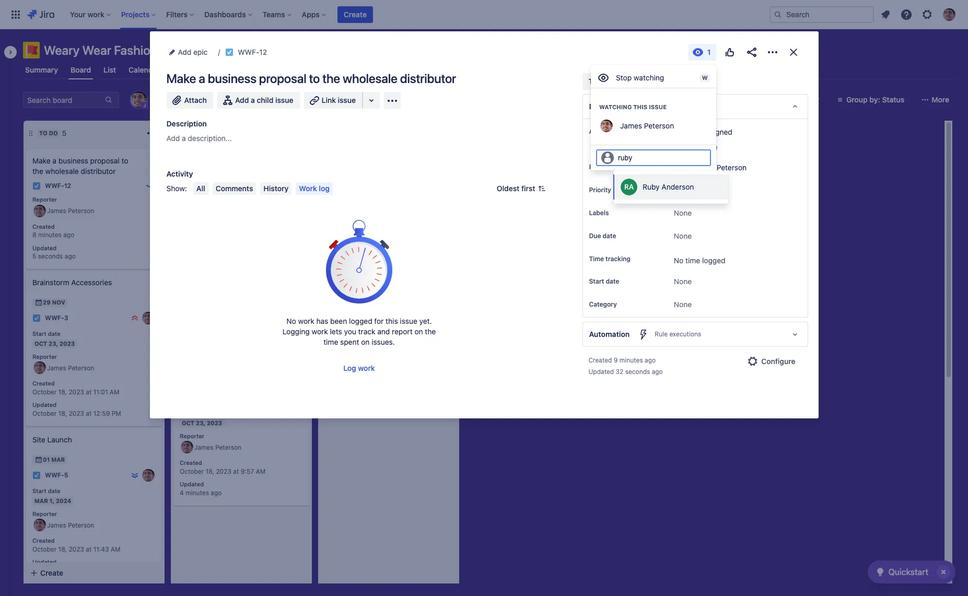 Task type: describe. For each thing, give the bounding box(es) containing it.
mar inside start date mar 1, 2024
[[34, 497, 48, 504]]

primary element
[[6, 0, 770, 29]]

29 nov
[[43, 299, 65, 306]]

updated down created october 18, 2023 at 9:57 am on the bottom left of the page
[[180, 481, 204, 488]]

date inside start date mar 1, 2024
[[48, 488, 60, 494]]

start date
[[589, 278, 619, 286]]

wwf-5
[[45, 472, 68, 479]]

peterson up created october 18, 2023 at 9:57 am on the bottom left of the page
[[215, 444, 242, 451]]

been
[[330, 317, 347, 326]]

sweater
[[349, 177, 376, 186]]

0 horizontal spatial wwf-12 link
[[45, 182, 71, 191]]

details
[[589, 102, 614, 111]]

october for october 18, 2023 at 11:43 am
[[32, 546, 57, 553]]

time
[[589, 255, 604, 263]]

to inside create a new athleisure top to go along with the turtleneck pillow sweater
[[421, 156, 428, 165]]

created 8 minutes ago
[[32, 223, 74, 239]]

reports link
[[314, 61, 346, 79]]

the up link
[[323, 71, 340, 86]]

business for reporter
[[58, 156, 88, 165]]

due date
[[589, 232, 616, 240]]

details element
[[582, 94, 808, 119]]

james peterson image up "created october 18, 2023 at 11:01 am"
[[33, 362, 46, 374]]

description...
[[188, 134, 232, 143]]

am for october 18, 2023 at 9:57 am
[[256, 468, 266, 476]]

pages link
[[246, 61, 272, 79]]

the inside no work has been logged for this issue yet. logging work lets you track and report on the time spent on issues.
[[425, 327, 436, 336]]

james peterson inside make a business proposal to the wholesale distributor 'dialog'
[[693, 163, 747, 172]]

distributor for reporter
[[81, 167, 116, 176]]

a inside create a new athleisure top to go along with the turtleneck pillow sweater
[[352, 156, 356, 165]]

watching
[[634, 73, 664, 82]]

james peterson image down work
[[290, 219, 302, 232]]

wwf-12 for wwf-12 link within make a business proposal to the wholesale distributor 'dialog'
[[238, 48, 267, 56]]

me
[[707, 143, 718, 152]]

18, for october 18, 2023 at 9:57 am
[[206, 468, 214, 476]]

work
[[299, 184, 317, 193]]

1 horizontal spatial 4
[[180, 489, 184, 497]]

for
[[374, 317, 384, 326]]

james peterson image right lowest 'image' on the left bottom of page
[[142, 469, 155, 482]]

created october 18, 2023 at 11:43 am
[[32, 537, 120, 553]]

created for created october 18, 2023 at 11:43 am
[[32, 537, 55, 544]]

comments button
[[213, 182, 256, 195]]

updated inside created 9 minutes ago updated 32 seconds ago
[[589, 368, 614, 376]]

ago inside updated 1 minute ago
[[354, 276, 365, 283]]

close image
[[787, 46, 800, 59]]

a down to do 5
[[52, 156, 56, 165]]

go
[[327, 167, 336, 176]]

log
[[344, 364, 356, 373]]

wwf- down the 01 mar
[[45, 472, 64, 479]]

settings
[[444, 65, 472, 74]]

link issue
[[322, 96, 356, 105]]

spent
[[340, 338, 359, 346]]

log work button
[[337, 360, 381, 377]]

task image for site
[[32, 471, 41, 480]]

make a business proposal to the wholesale distributor for reporter
[[32, 156, 128, 176]]

distributor for description
[[400, 71, 456, 86]]

watching
[[599, 103, 632, 110]]

wear
[[82, 43, 111, 57]]

1 horizontal spatial updated 4 minutes ago
[[180, 481, 222, 497]]

ruby anderson
[[643, 182, 694, 191]]

1 none from the top
[[674, 209, 692, 217]]

issues.
[[372, 338, 395, 346]]

9
[[614, 357, 618, 364]]

work for log
[[358, 364, 375, 373]]

1 vertical spatial 23,
[[196, 419, 205, 426]]

created 9 minutes ago updated 32 seconds ago
[[589, 357, 663, 376]]

1 vertical spatial updated 4 minutes ago
[[32, 559, 74, 575]]

add a description...
[[166, 134, 232, 143]]

this inside watching this issue "group"
[[633, 103, 648, 110]]

link
[[322, 96, 336, 105]]

minutes inside created 8 minutes ago
[[38, 231, 62, 239]]

created for created 8 minutes ago
[[32, 223, 55, 230]]

peterson up created october 18, 2023 at 11:43 am
[[68, 521, 94, 529]]

in
[[187, 130, 193, 136]]

has
[[316, 317, 328, 326]]

lowest image
[[131, 471, 139, 480]]

child
[[257, 96, 274, 105]]

report
[[392, 327, 413, 336]]

peterson up created 8 minutes ago
[[68, 207, 94, 215]]

highest image
[[131, 314, 139, 322]]

2023 down 3
[[60, 340, 75, 347]]

minutes down created october 18, 2023 at 11:43 am
[[38, 567, 62, 575]]

seconds inside updated 5 seconds ago
[[38, 253, 63, 260]]

weary
[[44, 43, 80, 57]]

add epic button
[[166, 46, 211, 59]]

no for time
[[674, 256, 684, 265]]

make for description
[[166, 71, 196, 86]]

am for october 18, 2023 at 11:43 am
[[111, 546, 120, 553]]

vote options: no one has voted for this issue yet. image
[[724, 46, 736, 59]]

reporter down wwf-3 link
[[32, 353, 57, 360]]

0 horizontal spatial on
[[361, 338, 370, 346]]

at for 11:43
[[86, 546, 92, 553]]

do for to do 5
[[49, 130, 58, 136]]

created october 18, 2023 at 11:01 am
[[32, 380, 119, 396]]

calendar link
[[127, 61, 162, 79]]

new
[[357, 156, 371, 165]]

at for 11:01
[[86, 388, 92, 396]]

james peterson up "created october 18, 2023 at 11:01 am"
[[47, 364, 94, 372]]

create banner
[[0, 0, 968, 29]]

james inside make a business proposal to the wholesale distributor 'dialog'
[[693, 163, 715, 172]]

timeline
[[172, 65, 202, 74]]

in progress
[[187, 130, 227, 136]]

you
[[344, 327, 356, 336]]

project settings link
[[415, 61, 474, 79]]

assignee
[[589, 128, 617, 135]]

low image
[[145, 182, 154, 190]]

2023 for october 24, 2023 at 9:12 am
[[364, 254, 380, 262]]

0 horizontal spatial 4
[[32, 567, 36, 575]]

1 vertical spatial start date oct 23, 2023
[[180, 410, 222, 426]]

time tracking
[[589, 255, 631, 263]]

james peterson image up created october 18, 2023 at 9:57 am on the bottom left of the page
[[181, 441, 193, 454]]

board
[[71, 65, 91, 74]]

logging
[[283, 327, 310, 336]]

updated inside updated 5 seconds ago
[[32, 244, 56, 251]]

01 march 2024 image
[[34, 456, 43, 464]]

menu bar inside make a business proposal to the wholesale distributor 'dialog'
[[191, 182, 335, 195]]

october for october 18, 2023 at 12:59 pm
[[32, 410, 57, 418]]

wholesale for reporter
[[45, 167, 79, 176]]

4 none from the top
[[674, 300, 692, 309]]

reports
[[317, 65, 344, 74]]

0 vertical spatial start date oct 23, 2023
[[32, 330, 75, 347]]

to for to do
[[589, 77, 597, 86]]

automation element
[[582, 322, 808, 347]]

project
[[417, 65, 442, 74]]

james peterson up the created october 24, 2023 at 9:12 am at the top left of the page
[[342, 230, 389, 238]]

tab list containing board
[[17, 61, 962, 79]]

site launch
[[32, 435, 72, 444]]

1,
[[50, 497, 54, 504]]

oldest first button
[[491, 182, 552, 195]]

issue inside "group"
[[649, 103, 667, 110]]

12 for wwf-12 link within make a business proposal to the wholesale distributor 'dialog'
[[259, 48, 267, 56]]

at for 9:12
[[381, 254, 387, 262]]

3
[[64, 314, 68, 322]]

automation
[[589, 330, 630, 339]]

to do 5
[[39, 129, 66, 137]]

james inside 'button'
[[620, 121, 642, 130]]

Search board text field
[[24, 92, 103, 107]]

2023 up created october 18, 2023 at 9:57 am on the bottom left of the page
[[207, 419, 222, 426]]

reporter down log
[[327, 219, 352, 226]]

james peterson image up created 8 minutes ago
[[33, 205, 46, 217]]

ago down created october 18, 2023 at 11:43 am
[[63, 567, 74, 575]]

ago inside updated 5 seconds ago
[[65, 253, 76, 260]]

summary link
[[23, 61, 60, 79]]

peterson up the created october 24, 2023 at 9:12 am at the top left of the page
[[363, 230, 389, 238]]

to do
[[589, 77, 609, 86]]

start date mar 1, 2024
[[32, 488, 71, 504]]

created for created october 18, 2023 at 9:57 am
[[180, 460, 202, 466]]

2024
[[56, 497, 71, 504]]

minutes inside created 9 minutes ago updated 32 seconds ago
[[620, 357, 643, 364]]

no work has been logged for this issue yet. logging work lets you track and report on the time spent on issues.
[[283, 317, 436, 346]]

athleisure
[[373, 156, 406, 165]]

all
[[196, 184, 205, 193]]

weary wear fashion
[[44, 43, 157, 57]]

minutes down created october 18, 2023 at 9:57 am on the bottom left of the page
[[186, 489, 209, 497]]

labels
[[589, 209, 609, 217]]

created october 24, 2023 at 9:12 am
[[327, 246, 413, 262]]

calendar
[[129, 65, 160, 74]]

quickstart button
[[868, 561, 956, 584]]

rule
[[655, 330, 668, 338]]

reporter up created october 18, 2023 at 9:57 am on the bottom left of the page
[[180, 433, 204, 439]]

work for no
[[298, 317, 314, 326]]

updated 5 seconds ago
[[32, 244, 76, 260]]

0 horizontal spatial create button
[[24, 564, 165, 583]]

0 vertical spatial 5
[[62, 129, 66, 137]]

pillow
[[327, 177, 347, 186]]

james peterson up created october 18, 2023 at 9:57 am on the bottom left of the page
[[194, 444, 242, 451]]

this inside no work has been logged for this issue yet. logging work lets you track and report on the time spent on issues.
[[386, 317, 398, 326]]

all button
[[193, 182, 208, 195]]

launch
[[47, 435, 72, 444]]

create button inside "primary" element
[[338, 6, 373, 23]]

a left "in"
[[182, 134, 186, 143]]

configure link
[[741, 353, 802, 370]]

2 vertical spatial create
[[40, 569, 63, 577]]

the inside create a new athleisure top to go along with the turtleneck pillow sweater
[[374, 167, 385, 176]]

updated 1 minute ago
[[327, 267, 365, 283]]

peterson inside make a business proposal to the wholesale distributor 'dialog'
[[717, 163, 747, 172]]



Task type: vqa. For each thing, say whether or not it's contained in the screenshot.
12:59 at
yes



Task type: locate. For each thing, give the bounding box(es) containing it.
assign to me
[[674, 143, 718, 152]]

october for october 18, 2023 at 11:01 am
[[32, 388, 57, 396]]

james down the 1,
[[47, 521, 66, 529]]

quickstart
[[889, 568, 929, 577]]

check image
[[874, 566, 887, 579]]

make a business proposal to the wholesale distributor inside 'dialog'
[[166, 71, 456, 86]]

18, for october 18, 2023 at 11:43 am
[[58, 546, 67, 553]]

23, up created october 18, 2023 at 9:57 am on the bottom left of the page
[[196, 419, 205, 426]]

0 vertical spatial to
[[589, 77, 597, 86]]

james peterson up created october 18, 2023 at 11:43 am
[[47, 521, 94, 529]]

yet.
[[419, 317, 432, 326]]

4 down created october 18, 2023 at 9:57 am on the bottom left of the page
[[180, 489, 184, 497]]

0 horizontal spatial to
[[39, 130, 47, 136]]

business inside 'dialog'
[[208, 71, 256, 86]]

0 horizontal spatial make a business proposal to the wholesale distributor
[[32, 156, 128, 176]]

created inside "created october 18, 2023 at 11:01 am"
[[32, 380, 55, 387]]

0 horizontal spatial distributor
[[81, 167, 116, 176]]

wholesale
[[343, 71, 398, 86], [45, 167, 79, 176]]

1 horizontal spatial wwf-12 link
[[238, 46, 267, 59]]

wwf-12 inside make a business proposal to the wholesale distributor 'dialog'
[[238, 48, 267, 56]]

october inside "created october 18, 2023 at 11:01 am"
[[32, 388, 57, 396]]

james up created 8 minutes ago
[[47, 207, 66, 215]]

1 horizontal spatial seconds
[[625, 368, 650, 376]]

0 horizontal spatial start date oct 23, 2023
[[32, 330, 75, 347]]

link issue button
[[304, 92, 363, 109]]

ago inside created 8 minutes ago
[[63, 231, 74, 239]]

1 horizontal spatial this
[[633, 103, 648, 110]]

seconds inside created 9 minutes ago updated 32 seconds ago
[[625, 368, 650, 376]]

2023 for october 18, 2023 at 9:57 am
[[216, 468, 231, 476]]

brainstorm
[[32, 278, 69, 287]]

no inside no work has been logged for this issue yet. logging work lets you track and report on the time spent on issues.
[[287, 317, 296, 326]]

make down to do 5
[[32, 156, 50, 165]]

2 none from the top
[[674, 232, 692, 240]]

4
[[180, 489, 184, 497], [32, 567, 36, 575]]

ago down rule
[[645, 357, 656, 364]]

1 horizontal spatial make
[[166, 71, 196, 86]]

issue inside no work has been logged for this issue yet. logging work lets you track and report on the time spent on issues.
[[400, 317, 417, 326]]

pm
[[112, 410, 121, 418]]

wwf-12 link up pages
[[238, 46, 267, 59]]

oldest first
[[497, 184, 535, 193]]

reporter inside make a business proposal to the wholesale distributor 'dialog'
[[589, 163, 616, 171]]

history
[[264, 184, 289, 193]]

18, inside created october 18, 2023 at 9:57 am
[[206, 468, 214, 476]]

0 vertical spatial proposal
[[259, 71, 306, 86]]

1 horizontal spatial start date oct 23, 2023
[[180, 410, 222, 426]]

updated october 18, 2023 at 12:59 pm
[[32, 401, 121, 418]]

2023 left 9:57 at the bottom left of page
[[216, 468, 231, 476]]

1 vertical spatial time
[[324, 338, 338, 346]]

12 up pages
[[259, 48, 267, 56]]

work up logging
[[298, 317, 314, 326]]

1 horizontal spatial 23,
[[196, 419, 205, 426]]

progress
[[194, 130, 227, 136]]

0 vertical spatial wholesale
[[343, 71, 398, 86]]

peterson down assign to me button
[[717, 163, 747, 172]]

updated inside updated october 18, 2023 at 12:59 pm
[[32, 401, 56, 408]]

0 vertical spatial no
[[674, 256, 684, 265]]

1 vertical spatial logged
[[349, 317, 372, 326]]

updated up site
[[32, 401, 56, 408]]

23, down wwf-3 link
[[49, 340, 58, 347]]

issue inside button
[[338, 96, 356, 105]]

add people image
[[154, 94, 166, 106]]

unassigned
[[693, 127, 733, 136]]

updated up minute
[[327, 267, 351, 274]]

created inside created 8 minutes ago
[[32, 223, 55, 230]]

1 vertical spatial 5
[[32, 253, 36, 260]]

october inside created october 18, 2023 at 11:43 am
[[32, 546, 57, 553]]

0 vertical spatial wwf-12
[[238, 48, 267, 56]]

on down "yet." on the bottom of page
[[415, 327, 423, 336]]

wwf- right task image on the top left of the page
[[238, 48, 259, 56]]

accessories
[[71, 278, 112, 287]]

18, inside "created october 18, 2023 at 11:01 am"
[[58, 388, 67, 396]]

created for created october 18, 2023 at 11:01 am
[[32, 380, 55, 387]]

october for october 18, 2023 at 9:57 am
[[180, 468, 204, 476]]

stop
[[616, 73, 632, 82]]

w
[[702, 74, 708, 81]]

the down to do 5
[[32, 167, 43, 176]]

1 vertical spatial this
[[386, 317, 398, 326]]

attach
[[184, 96, 207, 105]]

add app image
[[386, 94, 399, 107]]

proposal inside make a business proposal to the wholesale distributor
[[90, 156, 120, 165]]

james down watching this issue
[[620, 121, 642, 130]]

1 vertical spatial make a business proposal to the wholesale distributor
[[32, 156, 128, 176]]

comments
[[216, 184, 253, 193]]

1 horizontal spatial logged
[[702, 256, 726, 265]]

1 horizontal spatial 12
[[259, 48, 267, 56]]

wholesale inside make a business proposal to the wholesale distributor 'dialog'
[[343, 71, 398, 86]]

2023 inside created october 18, 2023 at 11:43 am
[[69, 546, 84, 553]]

0 horizontal spatial time
[[324, 338, 338, 346]]

am right 9:57 at the bottom left of page
[[256, 468, 266, 476]]

issue up james peterson 'button'
[[649, 103, 667, 110]]

work inside "button"
[[358, 364, 375, 373]]

attach button
[[166, 92, 213, 109]]

the
[[323, 71, 340, 86], [32, 167, 43, 176], [374, 167, 385, 176], [425, 327, 436, 336]]

jira image
[[27, 8, 54, 21], [27, 8, 54, 21]]

updated left 32
[[589, 368, 614, 376]]

james up created october 18, 2023 at 9:57 am on the bottom left of the page
[[194, 444, 214, 451]]

18, left 11:43
[[58, 546, 67, 553]]

12 inside make a business proposal to the wholesale distributor 'dialog'
[[259, 48, 267, 56]]

logged inside no work has been logged for this issue yet. logging work lets you track and report on the time spent on issues.
[[349, 317, 372, 326]]

top
[[408, 156, 420, 165]]

to inside to do 5
[[39, 130, 47, 136]]

minutes right 9
[[620, 357, 643, 364]]

2023 inside created october 18, 2023 at 9:57 am
[[216, 468, 231, 476]]

add inside add a child issue "button"
[[235, 96, 249, 105]]

peterson down watching this issue
[[644, 121, 674, 130]]

task image down 01 march 2024 image
[[32, 471, 41, 480]]

this
[[633, 103, 648, 110], [386, 317, 398, 326]]

actions image
[[766, 46, 779, 59]]

am
[[403, 254, 413, 262], [110, 388, 119, 396], [256, 468, 266, 476], [111, 546, 120, 553]]

1 horizontal spatial time
[[686, 256, 700, 265]]

1 vertical spatial work
[[312, 327, 328, 336]]

0 horizontal spatial wholesale
[[45, 167, 79, 176]]

make a business proposal to the wholesale distributor down to do 5
[[32, 156, 128, 176]]

1 horizontal spatial on
[[415, 327, 423, 336]]

2 vertical spatial add
[[166, 134, 180, 143]]

do left stop
[[599, 77, 609, 86]]

make a business proposal to the wholesale distributor dialog
[[150, 31, 819, 419]]

menu bar
[[191, 182, 335, 195]]

minutes right "8"
[[38, 231, 62, 239]]

a up attach
[[199, 71, 205, 86]]

site
[[32, 435, 45, 444]]

issue right child
[[275, 96, 293, 105]]

0 vertical spatial create
[[344, 10, 367, 19]]

peterson inside 'button'
[[644, 121, 674, 130]]

updated 4 minutes ago down created october 18, 2023 at 11:43 am
[[32, 559, 74, 575]]

0 horizontal spatial logged
[[349, 317, 372, 326]]

0 horizontal spatial do
[[49, 130, 58, 136]]

am for october 24, 2023 at 9:12 am
[[403, 254, 413, 262]]

james down the assign to me
[[693, 163, 715, 172]]

make inside 'dialog'
[[166, 71, 196, 86]]

start inside make a business proposal to the wholesale distributor 'dialog'
[[589, 278, 604, 286]]

proposal for description
[[259, 71, 306, 86]]

james
[[620, 121, 642, 130], [693, 163, 715, 172], [47, 207, 66, 215], [342, 230, 361, 238], [47, 364, 66, 372], [194, 444, 214, 451], [47, 521, 66, 529]]

created inside created 9 minutes ago updated 32 seconds ago
[[589, 357, 612, 364]]

created october 18, 2023 at 9:57 am
[[180, 460, 266, 476]]

1 horizontal spatial business
[[208, 71, 256, 86]]

0 vertical spatial create button
[[338, 6, 373, 23]]

reporter down the 1,
[[32, 510, 57, 517]]

2 task image from the top
[[32, 314, 41, 322]]

reporter up the priority
[[589, 163, 616, 171]]

make a business proposal to the wholesale distributor for description
[[166, 71, 456, 86]]

8
[[32, 231, 36, 239]]

low
[[693, 186, 706, 194]]

0 vertical spatial task image
[[32, 182, 41, 190]]

add for add epic
[[178, 48, 191, 56]]

9:57
[[241, 468, 254, 476]]

5 down "8"
[[32, 253, 36, 260]]

epic
[[193, 48, 208, 56]]

peterson up "created october 18, 2023 at 11:01 am"
[[68, 364, 94, 372]]

0 vertical spatial make a business proposal to the wholesale distributor
[[166, 71, 456, 86]]

1 vertical spatial wholesale
[[45, 167, 79, 176]]

work log
[[299, 184, 330, 193]]

do for to do
[[599, 77, 609, 86]]

12
[[259, 48, 267, 56], [64, 182, 71, 190]]

1 horizontal spatial oct
[[182, 419, 194, 426]]

project settings
[[417, 65, 472, 74]]

am inside created october 18, 2023 at 9:57 am
[[256, 468, 266, 476]]

at inside updated october 18, 2023 at 12:59 pm
[[86, 410, 92, 418]]

at
[[381, 254, 387, 262], [86, 388, 92, 396], [86, 410, 92, 418], [233, 468, 239, 476], [86, 546, 92, 553]]

2023 inside updated october 18, 2023 at 12:59 pm
[[69, 410, 84, 418]]

am right "9:12"
[[403, 254, 413, 262]]

a left new
[[352, 156, 356, 165]]

32
[[616, 368, 624, 376]]

5 inside updated 5 seconds ago
[[32, 253, 36, 260]]

1 horizontal spatial make a business proposal to the wholesale distributor
[[166, 71, 456, 86]]

to
[[589, 77, 597, 86], [39, 130, 47, 136]]

october inside updated october 18, 2023 at 12:59 pm
[[32, 410, 57, 418]]

james up "created october 18, 2023 at 11:01 am"
[[47, 364, 66, 372]]

start
[[589, 278, 604, 286], [32, 330, 46, 337], [180, 410, 194, 417], [32, 488, 46, 494]]

2 vertical spatial task image
[[32, 471, 41, 480]]

james peterson up created 8 minutes ago
[[47, 207, 94, 215]]

1 horizontal spatial proposal
[[259, 71, 306, 86]]

make for reporter
[[32, 156, 50, 165]]

to do button
[[582, 73, 630, 90]]

ago down created october 18, 2023 at 9:57 am on the bottom left of the page
[[211, 489, 222, 497]]

wwf-12 link inside make a business proposal to the wholesale distributor 'dialog'
[[238, 46, 267, 59]]

2023 up updated october 18, 2023 at 12:59 pm
[[69, 388, 84, 396]]

james peterson image
[[131, 91, 147, 108], [328, 228, 341, 240], [142, 312, 155, 325], [290, 391, 302, 404], [33, 519, 46, 532]]

time inside no work has been logged for this issue yet. logging work lets you track and report on the time spent on issues.
[[324, 338, 338, 346]]

wwf-12 for leftmost wwf-12 link
[[45, 182, 71, 190]]

1 vertical spatial on
[[361, 338, 370, 346]]

created inside created october 18, 2023 at 11:43 am
[[32, 537, 55, 544]]

do inside dropdown button
[[599, 77, 609, 86]]

18, inside updated october 18, 2023 at 12:59 pm
[[58, 410, 67, 418]]

james peterson down watching this issue
[[620, 121, 674, 130]]

9:12
[[389, 254, 401, 262]]

newest first image
[[537, 184, 546, 193]]

am inside created october 18, 2023 at 11:43 am
[[111, 546, 120, 553]]

0 horizontal spatial updated 4 minutes ago
[[32, 559, 74, 575]]

do down search board text field
[[49, 130, 58, 136]]

2 vertical spatial 5
[[64, 472, 68, 479]]

created for created 9 minutes ago updated 32 seconds ago
[[589, 357, 612, 364]]

task image
[[225, 48, 234, 56]]

5 for wwf-
[[64, 472, 68, 479]]

the down "yet." on the bottom of page
[[425, 327, 436, 336]]

business for description
[[208, 71, 256, 86]]

ruby
[[643, 182, 660, 191]]

wwf-5 link
[[45, 471, 68, 480]]

distributor inside 'dialog'
[[400, 71, 456, 86]]

wholesale for description
[[343, 71, 398, 86]]

0 horizontal spatial business
[[58, 156, 88, 165]]

2023 for october 18, 2023 at 11:43 am
[[69, 546, 84, 553]]

0 vertical spatial mar
[[51, 456, 65, 463]]

0 vertical spatial oct
[[34, 340, 47, 347]]

tab list
[[17, 61, 962, 79]]

1 vertical spatial create button
[[24, 564, 165, 583]]

issue up report
[[400, 317, 417, 326]]

wwf-12 link
[[238, 46, 267, 59], [45, 182, 71, 191]]

0 vertical spatial 23,
[[49, 340, 58, 347]]

1 vertical spatial distributor
[[81, 167, 116, 176]]

seconds right 32
[[625, 368, 650, 376]]

at for 12:59
[[86, 410, 92, 418]]

1 horizontal spatial distributor
[[400, 71, 456, 86]]

create a new athleisure top to go along with the turtleneck pillow sweater
[[327, 156, 428, 186]]

created for created october 24, 2023 at 9:12 am
[[327, 246, 349, 253]]

at inside "created october 18, 2023 at 11:01 am"
[[86, 388, 92, 396]]

business
[[208, 71, 256, 86], [58, 156, 88, 165]]

wholesale down to do 5
[[45, 167, 79, 176]]

a inside "button"
[[251, 96, 255, 105]]

0 vertical spatial 4
[[180, 489, 184, 497]]

5 down the 01 mar
[[64, 472, 68, 479]]

mar left the 1,
[[34, 497, 48, 504]]

1
[[327, 276, 330, 283]]

start inside start date mar 1, 2024
[[32, 488, 46, 494]]

tracking
[[606, 255, 631, 263]]

menu bar containing all
[[191, 182, 335, 195]]

james peterson inside 'button'
[[620, 121, 674, 130]]

october for october 24, 2023 at 9:12 am
[[327, 254, 351, 262]]

am for october 18, 2023 at 11:01 am
[[110, 388, 119, 396]]

0 vertical spatial 12
[[259, 48, 267, 56]]

0 vertical spatial updated 4 minutes ago
[[180, 481, 222, 497]]

0 vertical spatial wwf-12 link
[[238, 46, 267, 59]]

2023 for october 18, 2023 at 12:59 pm
[[69, 410, 84, 418]]

1 vertical spatial wwf-12
[[45, 182, 71, 190]]

created inside created october 18, 2023 at 9:57 am
[[180, 460, 202, 466]]

to for to do 5
[[39, 130, 47, 136]]

wwf- inside make a business proposal to the wholesale distributor 'dialog'
[[238, 48, 259, 56]]

add
[[178, 48, 191, 56], [235, 96, 249, 105], [166, 134, 180, 143]]

at left 9:57 at the bottom left of page
[[233, 468, 239, 476]]

0 horizontal spatial 23,
[[49, 340, 58, 347]]

seconds down created 8 minutes ago
[[38, 253, 63, 260]]

updated down created october 18, 2023 at 11:43 am
[[32, 559, 56, 566]]

james up 24,
[[342, 230, 361, 238]]

log work
[[344, 364, 375, 373]]

0 horizontal spatial this
[[386, 317, 398, 326]]

am inside "created october 18, 2023 at 11:01 am"
[[110, 388, 119, 396]]

1 horizontal spatial create button
[[338, 6, 373, 23]]

add for add a description...
[[166, 134, 180, 143]]

create inside "primary" element
[[344, 10, 367, 19]]

0 horizontal spatial make
[[32, 156, 50, 165]]

wwf-12 up created 8 minutes ago
[[45, 182, 71, 190]]

None text field
[[618, 154, 633, 162]]

minute
[[332, 276, 352, 283]]

none
[[674, 209, 692, 217], [674, 232, 692, 240], [674, 277, 692, 286], [674, 300, 692, 309]]

to inside dropdown button
[[589, 77, 597, 86]]

assign
[[674, 143, 697, 152]]

1 vertical spatial business
[[58, 156, 88, 165]]

to inside button
[[699, 143, 705, 152]]

18, for october 18, 2023 at 11:01 am
[[58, 388, 67, 396]]

due date pin to top. only you can see pinned fields. image
[[618, 232, 627, 240]]

01 mar
[[43, 456, 65, 463]]

1 horizontal spatial wwf-12
[[238, 48, 267, 56]]

ago right 32
[[652, 368, 663, 376]]

2023 inside the created october 24, 2023 at 9:12 am
[[364, 254, 380, 262]]

rule executions
[[655, 330, 701, 338]]

list link
[[101, 61, 118, 79]]

reporter up created 8 minutes ago
[[32, 196, 57, 203]]

dismiss quickstart image
[[935, 564, 952, 581]]

am inside the created october 24, 2023 at 9:12 am
[[403, 254, 413, 262]]

24 october 2023 image
[[329, 191, 338, 200], [329, 191, 338, 200]]

none down the no time logged
[[674, 277, 692, 286]]

assign to me button
[[674, 142, 797, 153]]

2023 inside "created october 18, 2023 at 11:01 am"
[[69, 388, 84, 396]]

0 horizontal spatial 12
[[64, 182, 71, 190]]

12 for leftmost wwf-12 link
[[64, 182, 71, 190]]

wwf- down 29 nov
[[45, 314, 64, 322]]

0 vertical spatial logged
[[702, 256, 726, 265]]

do inside to do 5
[[49, 130, 58, 136]]

due
[[589, 232, 601, 240]]

created inside the created october 24, 2023 at 9:12 am
[[327, 246, 349, 253]]

29 november 2023 image
[[34, 298, 43, 307], [34, 298, 43, 307]]

0 vertical spatial do
[[599, 77, 609, 86]]

add inside add epic popup button
[[178, 48, 191, 56]]

issue right link
[[338, 96, 356, 105]]

1 horizontal spatial to
[[589, 77, 597, 86]]

to down search board text field
[[39, 130, 47, 136]]

create button
[[338, 6, 373, 23], [24, 564, 165, 583]]

task image for brainstorm
[[32, 314, 41, 322]]

1 vertical spatial 4
[[32, 567, 36, 575]]

at left 12:59
[[86, 410, 92, 418]]

oldest
[[497, 184, 520, 193]]

0 vertical spatial business
[[208, 71, 256, 86]]

2023 left 12:59
[[69, 410, 84, 418]]

1 vertical spatial task image
[[32, 314, 41, 322]]

18, inside created october 18, 2023 at 11:43 am
[[58, 546, 67, 553]]

to up details
[[589, 77, 597, 86]]

add left "in"
[[166, 134, 180, 143]]

october inside created october 18, 2023 at 9:57 am
[[180, 468, 204, 476]]

18, left 9:57 at the bottom left of page
[[206, 468, 214, 476]]

at inside the created october 24, 2023 at 9:12 am
[[381, 254, 387, 262]]

fashion
[[114, 43, 157, 57]]

priority
[[589, 186, 611, 194]]

on down track
[[361, 338, 370, 346]]

add for add a child issue
[[235, 96, 249, 105]]

at inside created october 18, 2023 at 11:43 am
[[86, 546, 92, 553]]

1 horizontal spatial no
[[674, 256, 684, 265]]

link web pages and more image
[[365, 94, 378, 107]]

proposal for reporter
[[90, 156, 120, 165]]

log
[[319, 184, 330, 193]]

1 vertical spatial proposal
[[90, 156, 120, 165]]

labels pin to top. only you can see pinned fields. image
[[611, 209, 619, 217]]

timeline link
[[170, 61, 204, 79]]

add a child issue
[[235, 96, 293, 105]]

task image
[[32, 182, 41, 190], [32, 314, 41, 322], [32, 471, 41, 480]]

1 horizontal spatial mar
[[51, 456, 65, 463]]

2023 for october 18, 2023 at 11:01 am
[[69, 388, 84, 396]]

1 vertical spatial mar
[[34, 497, 48, 504]]

18,
[[58, 388, 67, 396], [58, 410, 67, 418], [206, 468, 214, 476], [58, 546, 67, 553]]

am right 11:43
[[111, 546, 120, 553]]

and
[[377, 327, 390, 336]]

task image left wwf-3 link
[[32, 314, 41, 322]]

created
[[32, 223, 55, 230], [327, 246, 349, 253], [589, 357, 612, 364], [32, 380, 55, 387], [180, 460, 202, 466], [32, 537, 55, 544]]

a
[[199, 71, 205, 86], [251, 96, 255, 105], [182, 134, 186, 143], [52, 156, 56, 165], [352, 156, 356, 165]]

no for work
[[287, 317, 296, 326]]

distributor
[[400, 71, 456, 86], [81, 167, 116, 176]]

2023 right 24,
[[364, 254, 380, 262]]

this right for
[[386, 317, 398, 326]]

1 vertical spatial to
[[39, 130, 47, 136]]

activity
[[166, 169, 193, 178]]

description
[[166, 119, 207, 128]]

at for 9:57
[[233, 468, 239, 476]]

at left "9:12"
[[381, 254, 387, 262]]

none down anderson
[[674, 209, 692, 217]]

proposal inside 'dialog'
[[259, 71, 306, 86]]

ago up brainstorm accessories
[[65, 253, 76, 260]]

01 march 2024 image
[[34, 456, 43, 464]]

0 vertical spatial this
[[633, 103, 648, 110]]

18, for october 18, 2023 at 12:59 pm
[[58, 410, 67, 418]]

updated inside updated 1 minute ago
[[327, 267, 351, 274]]

0 vertical spatial on
[[415, 327, 423, 336]]

james peterson image
[[33, 205, 46, 217], [290, 219, 302, 232], [33, 362, 46, 374], [181, 441, 193, 454], [142, 469, 155, 482]]

24,
[[353, 254, 362, 262]]

1 horizontal spatial do
[[599, 77, 609, 86]]

history button
[[260, 182, 292, 195]]

Search field
[[770, 6, 874, 23]]

copy link to issue image
[[265, 48, 273, 56]]

0 vertical spatial work
[[298, 317, 314, 326]]

1 vertical spatial wwf-12 link
[[45, 182, 71, 191]]

seconds
[[38, 253, 63, 260], [625, 368, 650, 376]]

0 vertical spatial make
[[166, 71, 196, 86]]

task image up created 8 minutes ago
[[32, 182, 41, 190]]

ruby anderson image
[[621, 179, 638, 195]]

1 vertical spatial do
[[49, 130, 58, 136]]

18, up updated october 18, 2023 at 12:59 pm
[[58, 388, 67, 396]]

at inside created october 18, 2023 at 9:57 am
[[233, 468, 239, 476]]

summary
[[25, 65, 58, 74]]

2 vertical spatial work
[[358, 364, 375, 373]]

1 vertical spatial oct
[[182, 419, 194, 426]]

0 vertical spatial time
[[686, 256, 700, 265]]

wwf- up created 8 minutes ago
[[45, 182, 64, 190]]

0 horizontal spatial wwf-12
[[45, 182, 71, 190]]

work down has
[[312, 327, 328, 336]]

october inside the created october 24, 2023 at 9:12 am
[[327, 254, 351, 262]]

watching this issue group
[[591, 92, 716, 141]]

3 none from the top
[[674, 277, 692, 286]]

create inside create a new athleisure top to go along with the turtleneck pillow sweater
[[327, 156, 350, 165]]

issue inside "button"
[[275, 96, 293, 105]]

1 vertical spatial create
[[327, 156, 350, 165]]

5 for updated
[[32, 253, 36, 260]]

0 horizontal spatial seconds
[[38, 253, 63, 260]]

2023 left 11:43
[[69, 546, 84, 553]]

search image
[[774, 10, 782, 19]]

1 horizontal spatial wholesale
[[343, 71, 398, 86]]

1 task image from the top
[[32, 182, 41, 190]]

0 vertical spatial add
[[178, 48, 191, 56]]

ago right minute
[[354, 276, 365, 283]]

add epic
[[178, 48, 208, 56]]

business down task image on the top left of the page
[[208, 71, 256, 86]]

3 task image from the top
[[32, 471, 41, 480]]

list
[[104, 65, 116, 74]]

1 vertical spatial no
[[287, 317, 296, 326]]

make up attach button at top left
[[166, 71, 196, 86]]

1 vertical spatial make
[[32, 156, 50, 165]]

0 horizontal spatial oct
[[34, 340, 47, 347]]

share image
[[745, 46, 758, 59]]

on
[[415, 327, 423, 336], [361, 338, 370, 346]]

updated down "8"
[[32, 244, 56, 251]]



